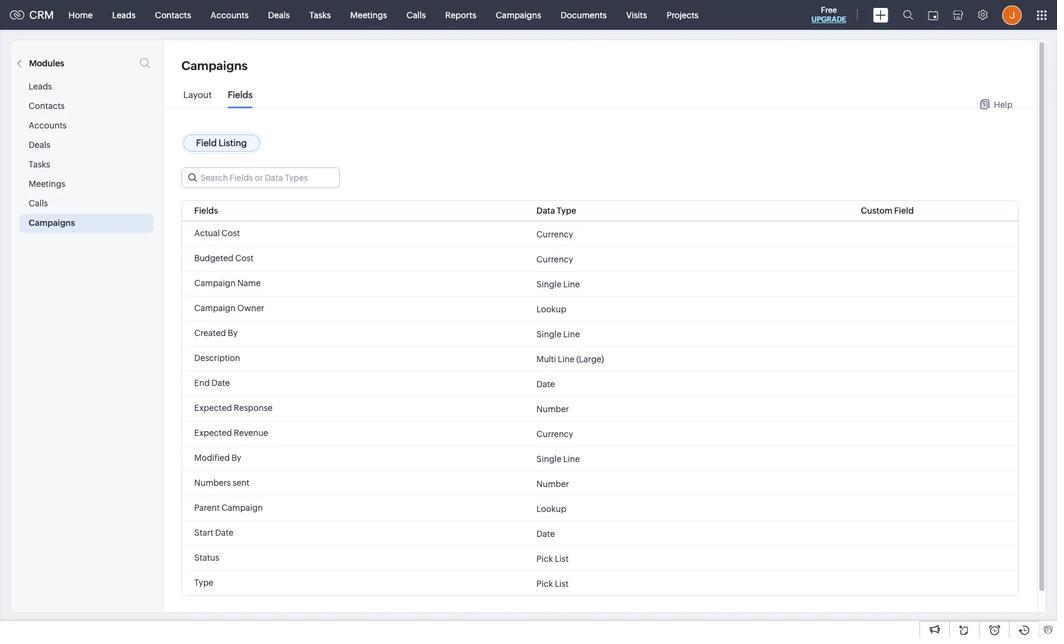 Task type: locate. For each thing, give the bounding box(es) containing it.
layout
[[183, 90, 212, 100]]

1 horizontal spatial calls
[[407, 10, 426, 20]]

type down status
[[194, 578, 213, 588]]

2 pick from the top
[[537, 579, 553, 589]]

2 vertical spatial currency
[[537, 429, 573, 439]]

by for created by
[[228, 328, 238, 338]]

1 single line from the top
[[537, 279, 580, 289]]

start date
[[194, 528, 234, 538]]

currency for expected revenue
[[537, 429, 573, 439]]

0 vertical spatial single
[[537, 279, 562, 289]]

expected up modified
[[194, 428, 232, 438]]

1 vertical spatial pick
[[537, 579, 553, 589]]

lookup for parent campaign
[[537, 504, 567, 514]]

1 pick from the top
[[537, 554, 553, 564]]

budgeted
[[194, 253, 234, 263]]

number
[[537, 404, 569, 414], [537, 479, 569, 489]]

modified
[[194, 453, 230, 463]]

calls inside 'link'
[[407, 10, 426, 20]]

contacts link
[[145, 0, 201, 30]]

0 vertical spatial contacts
[[155, 10, 191, 20]]

1 vertical spatial campaign
[[194, 303, 236, 313]]

list
[[555, 554, 569, 564], [555, 579, 569, 589]]

1 horizontal spatial tasks
[[309, 10, 331, 20]]

1 vertical spatial fields
[[194, 206, 218, 216]]

2 vertical spatial campaign
[[222, 503, 263, 513]]

list for type
[[555, 579, 569, 589]]

2 lookup from the top
[[537, 504, 567, 514]]

upgrade
[[812, 15, 847, 24]]

1 number from the top
[[537, 404, 569, 414]]

search image
[[903, 10, 914, 20]]

owner
[[237, 303, 264, 313]]

1 list from the top
[[555, 554, 569, 564]]

leads down modules
[[29, 82, 52, 91]]

home link
[[59, 0, 102, 30]]

1 vertical spatial tasks
[[29, 160, 50, 169]]

1 vertical spatial single
[[537, 329, 562, 339]]

help
[[994, 100, 1013, 109]]

1 vertical spatial leads
[[29, 82, 52, 91]]

campaign down budgeted
[[194, 278, 236, 288]]

2 vertical spatial campaigns
[[29, 218, 75, 228]]

fields
[[228, 90, 253, 100], [194, 206, 218, 216]]

contacts right "leads" link
[[155, 10, 191, 20]]

leads
[[112, 10, 136, 20], [29, 82, 52, 91]]

single
[[537, 279, 562, 289], [537, 329, 562, 339], [537, 454, 562, 464]]

by for modified by
[[232, 453, 242, 463]]

1 horizontal spatial meetings
[[350, 10, 387, 20]]

documents
[[561, 10, 607, 20]]

pick for status
[[537, 554, 553, 564]]

single for campaign name
[[537, 279, 562, 289]]

end
[[194, 378, 210, 388]]

accounts
[[211, 10, 249, 20], [29, 121, 67, 130]]

1 single from the top
[[537, 279, 562, 289]]

single for created by
[[537, 329, 562, 339]]

1 vertical spatial calls
[[29, 199, 48, 208]]

1 vertical spatial cost
[[235, 253, 254, 263]]

0 horizontal spatial fields
[[194, 206, 218, 216]]

0 vertical spatial pick list
[[537, 554, 569, 564]]

1 vertical spatial currency
[[537, 254, 573, 264]]

2 vertical spatial single
[[537, 454, 562, 464]]

cost for budgeted cost
[[235, 253, 254, 263]]

expected down end date
[[194, 403, 232, 413]]

custom field
[[861, 206, 914, 216]]

1 horizontal spatial campaigns
[[182, 58, 248, 72]]

crm link
[[10, 9, 54, 21]]

1 vertical spatial expected
[[194, 428, 232, 438]]

0 vertical spatial expected
[[194, 403, 232, 413]]

0 vertical spatial leads
[[112, 10, 136, 20]]

1 horizontal spatial accounts
[[211, 10, 249, 20]]

campaigns
[[496, 10, 541, 20], [182, 58, 248, 72], [29, 218, 75, 228]]

1 horizontal spatial leads
[[112, 10, 136, 20]]

0 vertical spatial meetings
[[350, 10, 387, 20]]

create menu element
[[866, 0, 896, 30]]

deals
[[268, 10, 290, 20], [29, 140, 50, 150]]

fields up actual
[[194, 206, 218, 216]]

0 vertical spatial campaign
[[194, 278, 236, 288]]

custom
[[861, 206, 893, 216]]

Search Fields or Data Types text field
[[182, 168, 339, 188]]

contacts down modules
[[29, 101, 65, 111]]

line for created
[[563, 329, 580, 339]]

0 vertical spatial fields
[[228, 90, 253, 100]]

0 vertical spatial pick
[[537, 554, 553, 564]]

0 vertical spatial by
[[228, 328, 238, 338]]

campaign
[[194, 278, 236, 288], [194, 303, 236, 313], [222, 503, 263, 513]]

budgeted cost
[[194, 253, 254, 263]]

1 horizontal spatial type
[[557, 206, 577, 216]]

search element
[[896, 0, 921, 30]]

calls link
[[397, 0, 436, 30]]

by right created
[[228, 328, 238, 338]]

2 pick list from the top
[[537, 579, 569, 589]]

1 vertical spatial meetings
[[29, 179, 65, 189]]

2 single line from the top
[[537, 329, 580, 339]]

single line
[[537, 279, 580, 289], [537, 329, 580, 339], [537, 454, 580, 464]]

0 vertical spatial cost
[[222, 228, 240, 238]]

0 vertical spatial list
[[555, 554, 569, 564]]

0 vertical spatial type
[[557, 206, 577, 216]]

2 currency from the top
[[537, 254, 573, 264]]

0 horizontal spatial meetings
[[29, 179, 65, 189]]

pick
[[537, 554, 553, 564], [537, 579, 553, 589]]

date
[[212, 378, 230, 388], [537, 379, 555, 389], [215, 528, 234, 538], [537, 529, 555, 539]]

reports link
[[436, 0, 486, 30]]

parent campaign
[[194, 503, 263, 513]]

1 currency from the top
[[537, 229, 573, 239]]

calls
[[407, 10, 426, 20], [29, 199, 48, 208]]

2 list from the top
[[555, 579, 569, 589]]

lookup
[[537, 304, 567, 314], [537, 504, 567, 514]]

projects
[[667, 10, 699, 20]]

2 horizontal spatial campaigns
[[496, 10, 541, 20]]

actual
[[194, 228, 220, 238]]

1 vertical spatial pick list
[[537, 579, 569, 589]]

2 expected from the top
[[194, 428, 232, 438]]

1 vertical spatial deals
[[29, 140, 50, 150]]

number for numbers sent
[[537, 479, 569, 489]]

leads link
[[102, 0, 145, 30]]

0 vertical spatial campaigns
[[496, 10, 541, 20]]

0 horizontal spatial calls
[[29, 199, 48, 208]]

start
[[194, 528, 213, 538]]

modules
[[29, 58, 64, 68]]

pick list for status
[[537, 554, 569, 564]]

currency
[[537, 229, 573, 239], [537, 254, 573, 264], [537, 429, 573, 439]]

list for status
[[555, 554, 569, 564]]

pick list
[[537, 554, 569, 564], [537, 579, 569, 589]]

0 horizontal spatial campaigns
[[29, 218, 75, 228]]

0 horizontal spatial accounts
[[29, 121, 67, 130]]

deals link
[[258, 0, 300, 30]]

created by
[[194, 328, 238, 338]]

single line for modified by
[[537, 454, 580, 464]]

0 horizontal spatial tasks
[[29, 160, 50, 169]]

description
[[194, 353, 240, 363]]

leads right home link
[[112, 10, 136, 20]]

actual cost
[[194, 228, 240, 238]]

by
[[228, 328, 238, 338], [232, 453, 242, 463]]

expected for expected revenue
[[194, 428, 232, 438]]

cost
[[222, 228, 240, 238], [235, 253, 254, 263]]

3 single from the top
[[537, 454, 562, 464]]

cost right actual
[[222, 228, 240, 238]]

by right modified
[[232, 453, 242, 463]]

1 vertical spatial type
[[194, 578, 213, 588]]

numbers
[[194, 478, 231, 488]]

cost up name
[[235, 253, 254, 263]]

1 vertical spatial number
[[537, 479, 569, 489]]

1 lookup from the top
[[537, 304, 567, 314]]

1 expected from the top
[[194, 403, 232, 413]]

(large)
[[577, 354, 604, 364]]

line
[[563, 279, 580, 289], [563, 329, 580, 339], [558, 354, 575, 364], [563, 454, 580, 464]]

0 vertical spatial number
[[537, 404, 569, 414]]

single for modified by
[[537, 454, 562, 464]]

0 vertical spatial currency
[[537, 229, 573, 239]]

2 number from the top
[[537, 479, 569, 489]]

0 vertical spatial single line
[[537, 279, 580, 289]]

0 vertical spatial deals
[[268, 10, 290, 20]]

2 single from the top
[[537, 329, 562, 339]]

1 horizontal spatial deals
[[268, 10, 290, 20]]

1 vertical spatial lookup
[[537, 504, 567, 514]]

3 currency from the top
[[537, 429, 573, 439]]

fields right the layout
[[228, 90, 253, 100]]

1 horizontal spatial fields
[[228, 90, 253, 100]]

1 vertical spatial campaigns
[[182, 58, 248, 72]]

1 horizontal spatial contacts
[[155, 10, 191, 20]]

meetings
[[350, 10, 387, 20], [29, 179, 65, 189]]

2 vertical spatial single line
[[537, 454, 580, 464]]

type right "data"
[[557, 206, 577, 216]]

layout link
[[183, 90, 212, 109]]

expected
[[194, 403, 232, 413], [194, 428, 232, 438]]

0 horizontal spatial contacts
[[29, 101, 65, 111]]

3 single line from the top
[[537, 454, 580, 464]]

0 vertical spatial lookup
[[537, 304, 567, 314]]

1 vertical spatial by
[[232, 453, 242, 463]]

campaign down the sent
[[222, 503, 263, 513]]

line for modified
[[563, 454, 580, 464]]

projects link
[[657, 0, 709, 30]]

1 vertical spatial list
[[555, 579, 569, 589]]

created
[[194, 328, 226, 338]]

meetings link
[[341, 0, 397, 30]]

contacts
[[155, 10, 191, 20], [29, 101, 65, 111]]

campaign up created by
[[194, 303, 236, 313]]

0 vertical spatial calls
[[407, 10, 426, 20]]

type
[[557, 206, 577, 216], [194, 578, 213, 588]]

numbers sent
[[194, 478, 250, 488]]

1 vertical spatial single line
[[537, 329, 580, 339]]

end date
[[194, 378, 230, 388]]

tasks
[[309, 10, 331, 20], [29, 160, 50, 169]]

1 pick list from the top
[[537, 554, 569, 564]]

pick list for type
[[537, 579, 569, 589]]



Task type: describe. For each thing, give the bounding box(es) containing it.
sent
[[233, 478, 250, 488]]

campaign for campaign owner
[[194, 303, 236, 313]]

single line for campaign name
[[537, 279, 580, 289]]

create menu image
[[874, 8, 889, 22]]

status
[[194, 553, 219, 563]]

expected response
[[194, 403, 273, 413]]

visits link
[[617, 0, 657, 30]]

cost for actual cost
[[222, 228, 240, 238]]

documents link
[[551, 0, 617, 30]]

expected revenue
[[194, 428, 268, 438]]

pick for type
[[537, 579, 553, 589]]

field
[[895, 206, 914, 216]]

meetings inside "link"
[[350, 10, 387, 20]]

campaign name
[[194, 278, 261, 288]]

number for expected response
[[537, 404, 569, 414]]

campaign owner
[[194, 303, 264, 313]]

multi
[[537, 354, 556, 364]]

reports
[[445, 10, 477, 20]]

home
[[69, 10, 93, 20]]

response
[[234, 403, 273, 413]]

0 horizontal spatial deals
[[29, 140, 50, 150]]

modified by
[[194, 453, 242, 463]]

0 horizontal spatial leads
[[29, 82, 52, 91]]

name
[[237, 278, 261, 288]]

lookup for campaign owner
[[537, 304, 567, 314]]

data
[[537, 206, 555, 216]]

calendar image
[[928, 10, 939, 20]]

expected for expected response
[[194, 403, 232, 413]]

1 vertical spatial accounts
[[29, 121, 67, 130]]

campaigns link
[[486, 0, 551, 30]]

tasks link
[[300, 0, 341, 30]]

free upgrade
[[812, 5, 847, 24]]

profile element
[[995, 0, 1030, 30]]

0 vertical spatial tasks
[[309, 10, 331, 20]]

multi line (large)
[[537, 354, 604, 364]]

1 vertical spatial contacts
[[29, 101, 65, 111]]

visits
[[627, 10, 647, 20]]

profile image
[[1003, 5, 1022, 25]]

parent
[[194, 503, 220, 513]]

single line for created by
[[537, 329, 580, 339]]

campaign for campaign name
[[194, 278, 236, 288]]

currency for actual cost
[[537, 229, 573, 239]]

accounts link
[[201, 0, 258, 30]]

data type
[[537, 206, 577, 216]]

line for campaign
[[563, 279, 580, 289]]

currency for budgeted cost
[[537, 254, 573, 264]]

0 horizontal spatial type
[[194, 578, 213, 588]]

revenue
[[234, 428, 268, 438]]

fields link
[[228, 90, 253, 109]]

free
[[821, 5, 837, 15]]

crm
[[29, 9, 54, 21]]

0 vertical spatial accounts
[[211, 10, 249, 20]]



Task type: vqa. For each thing, say whether or not it's contained in the screenshot.
Other Modules field
no



